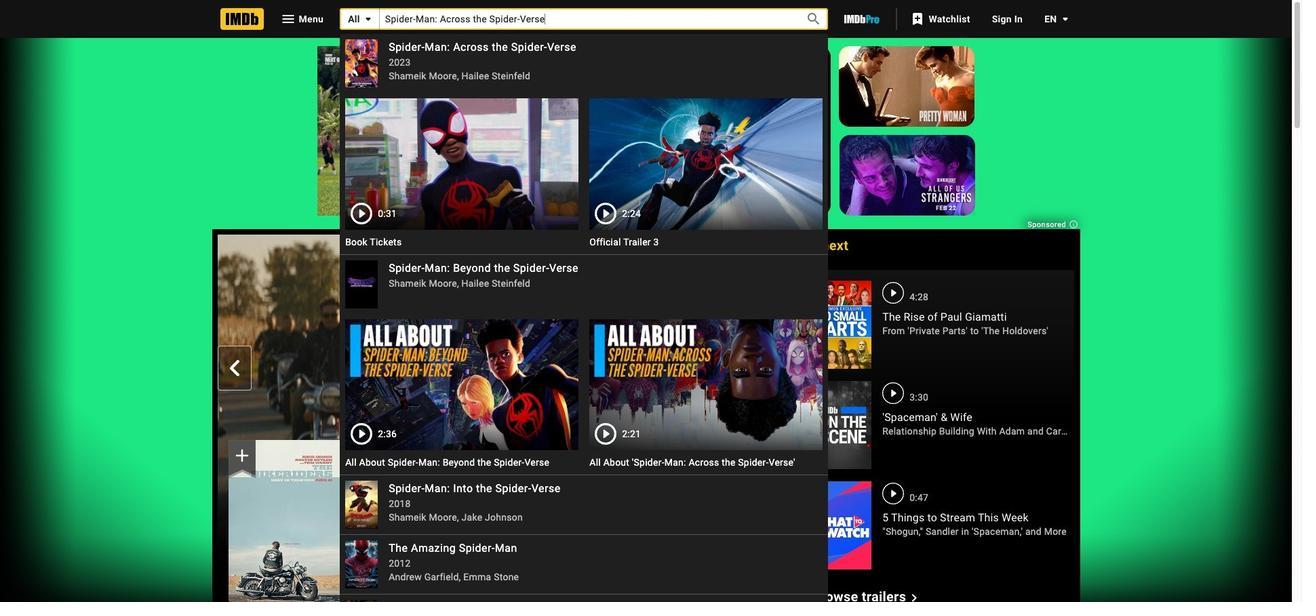 Task type: locate. For each thing, give the bounding box(es) containing it.
spider-man: across the spider-verse image
[[345, 39, 378, 88]]

spider-man: beyond the spider-verse image
[[345, 260, 378, 308]]

book tickets image
[[345, 98, 579, 230]]

submit search image
[[806, 11, 822, 27]]

list box
[[340, 34, 829, 602]]

group
[[345, 98, 579, 230], [590, 98, 823, 230], [217, 235, 793, 602], [345, 319, 579, 451], [590, 319, 823, 451], [228, 441, 340, 602]]

spider-man: into the spider-verse image
[[345, 481, 378, 529]]

menu image
[[280, 11, 296, 27]]

sponsored content section
[[0, 0, 1297, 602]]

spaceman image
[[812, 381, 872, 470]]

arrow drop down image
[[360, 11, 376, 27], [1057, 11, 1074, 27]]

0 horizontal spatial arrow drop down image
[[360, 11, 376, 27]]

None field
[[340, 8, 829, 602]]

#314 - paul giamatti image
[[812, 281, 872, 369]]

1 arrow drop down image from the left
[[360, 11, 376, 27]]

Search IMDb text field
[[380, 8, 791, 30]]

official trailer 3 image
[[590, 98, 823, 230]]

None search field
[[340, 8, 829, 602]]

1 horizontal spatial arrow drop down image
[[1057, 11, 1074, 27]]

2 arrow drop down image from the left
[[1057, 11, 1074, 27]]

the bikeriders image
[[228, 441, 340, 602], [228, 441, 340, 602]]



Task type: vqa. For each thing, say whether or not it's contained in the screenshot.
Ali
no



Task type: describe. For each thing, give the bounding box(es) containing it.
all about 'spider-man: across the spider-verse' image
[[590, 319, 823, 451]]

'the bikeriders' image
[[217, 235, 793, 559]]

the amazing spider-man image
[[345, 541, 378, 589]]

chevron left inline image
[[226, 360, 243, 377]]

5 things to watch for the week of feb. 26 image
[[812, 482, 872, 570]]

watchlist image
[[910, 11, 926, 27]]

all about spider-man: beyond the spider-verse image
[[345, 319, 579, 451]]

home image
[[220, 8, 264, 30]]

chevron right inline image
[[768, 360, 784, 377]]

spider man image
[[345, 601, 378, 602]]

chevron right image
[[906, 590, 923, 602]]



